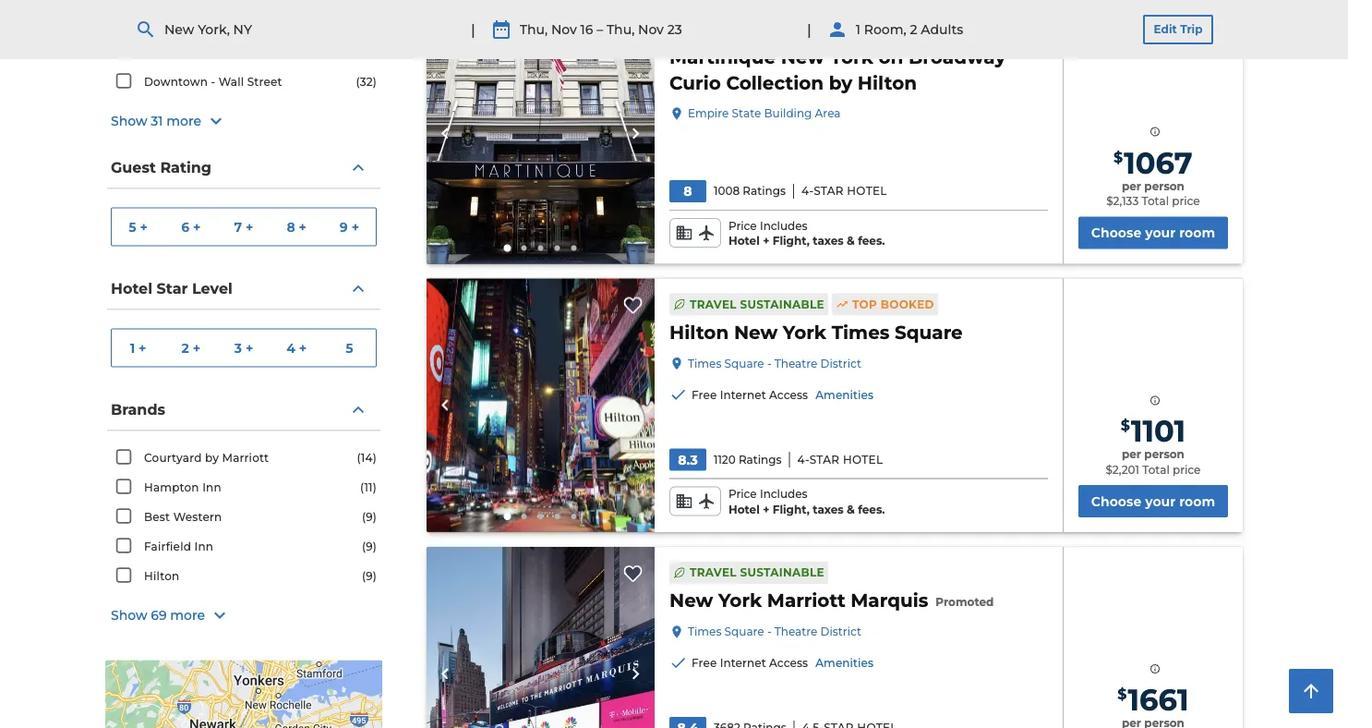 Task type: vqa. For each thing, say whether or not it's contained in the screenshot.


Task type: locate. For each thing, give the bounding box(es) containing it.
1 vertical spatial photo carousel region
[[427, 278, 655, 532]]

free
[[692, 388, 717, 401], [692, 656, 717, 670]]

show for show 31 more
[[111, 113, 147, 129]]

1 flight, from the top
[[773, 234, 810, 248]]

amenities down hilton new york times square element
[[816, 388, 874, 401]]

2
[[910, 21, 918, 37], [182, 340, 189, 356]]

free internet access amenities down new york marriott marquis
[[692, 656, 874, 670]]

2 vertical spatial york
[[719, 589, 762, 612]]

district
[[281, 16, 324, 29], [821, 357, 862, 370], [821, 625, 862, 638]]

ratings right 1120
[[739, 453, 782, 466]]

1 room from the top
[[1180, 225, 1216, 241]]

2 right room,
[[910, 21, 918, 37]]

1 vertical spatial travel sustainable
[[690, 297, 825, 311]]

1 inside button
[[130, 340, 135, 356]]

taxes
[[813, 234, 844, 248], [813, 503, 844, 516]]

go to image #3 image for 1067
[[538, 245, 544, 251]]

1 horizontal spatial 5
[[346, 340, 353, 356]]

price includes hotel + flight, taxes & fees. down 1008 ratings
[[729, 219, 886, 248]]

taxes for 1101
[[813, 503, 844, 516]]

marriott
[[222, 451, 269, 464], [768, 589, 846, 612]]

1 top booked from the top
[[853, 23, 935, 36]]

2 vertical spatial $
[[1118, 685, 1128, 703]]

york inside hilton new york times square element
[[783, 320, 827, 343]]

+ left the "3"
[[193, 340, 201, 356]]

0 vertical spatial 4-star hotel
[[802, 184, 888, 198]]

new york, ny
[[164, 21, 252, 37]]

1 includes from the top
[[760, 219, 808, 232]]

$ left 1067
[[1114, 148, 1124, 166]]

- left wall
[[211, 75, 216, 88]]

- left ny
[[226, 16, 230, 29]]

7 + button
[[217, 208, 270, 245]]

1 vertical spatial booked
[[881, 297, 935, 311]]

+ inside 2 + button
[[193, 340, 201, 356]]

travel
[[690, 23, 737, 36], [690, 297, 737, 311], [690, 566, 737, 579]]

1 vertical spatial 4-star hotel
[[798, 453, 884, 466]]

1 for 1 room, 2 adults
[[856, 21, 861, 37]]

1 top from the top
[[853, 23, 878, 36]]

2 thu, from the left
[[607, 21, 635, 37]]

fees. for 1101
[[859, 503, 886, 516]]

1 horizontal spatial by
[[829, 71, 853, 94]]

flight, down 1008 ratings
[[773, 234, 810, 248]]

person inside $ 1101 per person $2,201 total price
[[1145, 448, 1185, 461]]

2 vertical spatial travel
[[690, 566, 737, 579]]

1 left room,
[[856, 21, 861, 37]]

+ inside the 9 + 'button'
[[352, 219, 359, 235]]

2 fees. from the top
[[859, 503, 886, 516]]

8 left 1008
[[684, 183, 693, 199]]

0 vertical spatial per
[[1122, 179, 1142, 192]]

+ inside 3 + button
[[246, 340, 253, 356]]

brands
[[111, 400, 165, 418]]

marquis
[[851, 589, 929, 612]]

0 horizontal spatial 1
[[130, 340, 135, 356]]

choose your room button
[[1079, 217, 1229, 249], [1079, 485, 1229, 517]]

2 choose your room button from the top
[[1079, 485, 1229, 517]]

0 vertical spatial theatre
[[234, 16, 278, 29]]

0 vertical spatial hilton
[[858, 71, 918, 94]]

room for 1067
[[1180, 225, 1216, 241]]

1 booked from the top
[[881, 23, 935, 36]]

person inside $ 1067 per person $2,133 total price
[[1145, 179, 1185, 192]]

times
[[144, 16, 179, 29], [832, 320, 890, 343], [688, 357, 722, 370], [688, 625, 722, 638]]

1 go to image #5 image from the top
[[571, 245, 577, 251]]

(11)
[[360, 480, 377, 494]]

york for 1101
[[783, 320, 827, 343]]

1 price from the top
[[1173, 195, 1201, 208]]

thu, left 16
[[520, 21, 548, 37]]

show 31 more
[[111, 113, 201, 129]]

0 horizontal spatial 5
[[129, 219, 136, 235]]

2 travel from the top
[[690, 297, 737, 311]]

ratings
[[743, 184, 786, 198], [739, 453, 782, 466]]

4-star hotel for 1101
[[798, 453, 884, 466]]

ratings right 1008
[[743, 184, 786, 198]]

+ right the "3"
[[246, 340, 253, 356]]

1 show from the top
[[111, 113, 147, 129]]

1 vertical spatial &
[[847, 503, 855, 516]]

0 vertical spatial booked
[[881, 23, 935, 36]]

1 vertical spatial per
[[1122, 448, 1142, 461]]

choose down $2,201
[[1092, 493, 1142, 509]]

total right $2,201
[[1143, 463, 1170, 476]]

area
[[815, 107, 841, 120]]

york inside new york marriott marquis - promoted element
[[719, 589, 762, 612]]

(14)
[[357, 451, 377, 464]]

1 horizontal spatial |
[[807, 20, 812, 38]]

nov
[[552, 21, 577, 37], [638, 21, 664, 37]]

theatre down hilton new york times square element
[[775, 357, 818, 370]]

0 vertical spatial go to image #1 image
[[504, 244, 511, 252]]

0 horizontal spatial 8
[[287, 219, 295, 235]]

$ inside $ 1661
[[1118, 685, 1128, 703]]

2 includes from the top
[[760, 487, 808, 501]]

1 internet from the top
[[720, 388, 767, 401]]

2 show from the top
[[111, 608, 147, 623]]

go to image #2 image for 1067
[[522, 245, 527, 251]]

2 go to image #4 image from the top
[[555, 514, 560, 519]]

courtyard by marriott
[[144, 451, 269, 464]]

|
[[471, 20, 476, 38], [807, 20, 812, 38]]

6 + button
[[165, 208, 217, 245]]

taxes for 1067
[[813, 234, 844, 248]]

choose your room down $2,201
[[1092, 493, 1216, 509]]

3 (9) from the top
[[362, 569, 377, 583]]

1 travel from the top
[[690, 23, 737, 36]]

$2,201
[[1106, 463, 1140, 476]]

3 sustainable from the top
[[741, 566, 825, 579]]

your
[[1146, 225, 1176, 241], [1146, 493, 1176, 509]]

more for show 31 more
[[166, 113, 201, 129]]

fees. for 1067
[[859, 234, 886, 248]]

booked
[[881, 23, 935, 36], [881, 297, 935, 311]]

collection
[[727, 71, 824, 94]]

1 vertical spatial internet
[[720, 656, 767, 670]]

travel sustainable up the hilton new york times square
[[690, 297, 825, 311]]

theatre right york,
[[234, 16, 278, 29]]

1 vertical spatial 5
[[346, 340, 353, 356]]

room down $ 1067 per person $2,133 total price
[[1180, 225, 1216, 241]]

flight, down the 1120 ratings
[[773, 503, 810, 516]]

1 vertical spatial access
[[770, 656, 809, 670]]

top for 1101
[[853, 297, 878, 311]]

2 travel sustainable from the top
[[690, 297, 825, 311]]

sustainable up new york marriott marquis
[[741, 566, 825, 579]]

choose your room
[[1092, 225, 1216, 241], [1092, 493, 1216, 509]]

times square - theatre district down hilton new york times square element
[[688, 357, 862, 370]]

0 vertical spatial total
[[1142, 195, 1170, 208]]

person for 1101
[[1145, 448, 1185, 461]]

1 photo carousel region from the top
[[427, 4, 655, 264]]

0 vertical spatial internet
[[720, 388, 767, 401]]

+ right the 9
[[352, 219, 359, 235]]

per inside $ 1067 per person $2,133 total price
[[1122, 179, 1142, 192]]

flight, for 1101
[[773, 503, 810, 516]]

4- right 1008 ratings
[[802, 184, 814, 198]]

thu,
[[520, 21, 548, 37], [607, 21, 635, 37]]

$ for 1067
[[1114, 148, 1124, 166]]

internet down new york marriott marquis
[[720, 656, 767, 670]]

go to image #1 image
[[504, 244, 511, 252], [504, 513, 511, 520]]

property building image
[[427, 4, 655, 264], [427, 278, 655, 532], [427, 547, 655, 728]]

1 horizontal spatial marriott
[[768, 589, 846, 612]]

2 booked from the top
[[881, 297, 935, 311]]

0 vertical spatial amenities
[[816, 388, 874, 401]]

3 photo carousel region from the top
[[427, 547, 655, 728]]

1 choose your room button from the top
[[1079, 217, 1229, 249]]

8 inside button
[[287, 219, 295, 235]]

free internet access amenities down hilton new york times square element
[[692, 388, 874, 401]]

2 right 1 + button
[[182, 340, 189, 356]]

by right courtyard
[[205, 451, 219, 464]]

1 vertical spatial 1
[[130, 340, 135, 356]]

access down hilton new york times square element
[[770, 388, 809, 401]]

star right the 1120 ratings
[[810, 453, 840, 466]]

1 access from the top
[[770, 388, 809, 401]]

0 vertical spatial 8
[[684, 183, 693, 199]]

8 for 8
[[684, 183, 693, 199]]

internet up the 1120 ratings
[[720, 388, 767, 401]]

1 vertical spatial total
[[1143, 463, 1170, 476]]

price for 1101
[[1173, 463, 1201, 476]]

+ left 6
[[140, 219, 148, 235]]

star for 1067
[[814, 184, 844, 198]]

more right 69
[[170, 608, 205, 623]]

2 inside button
[[182, 340, 189, 356]]

$ inside $ 1067 per person $2,133 total price
[[1114, 148, 1124, 166]]

+ inside 8 + button
[[299, 219, 307, 235]]

by
[[829, 71, 853, 94], [205, 451, 219, 464]]

includes down the 1120 ratings
[[760, 487, 808, 501]]

travel sustainable up martinique
[[690, 23, 825, 36]]

2 room from the top
[[1180, 493, 1216, 509]]

0 horizontal spatial thu,
[[520, 21, 548, 37]]

0 vertical spatial district
[[281, 16, 324, 29]]

1 vertical spatial property building image
[[427, 278, 655, 532]]

+ right 6
[[193, 219, 201, 235]]

top booked for 1101
[[853, 297, 935, 311]]

1067
[[1125, 144, 1193, 180]]

2 vertical spatial district
[[821, 625, 862, 638]]

2 access from the top
[[770, 656, 809, 670]]

0 vertical spatial travel
[[690, 23, 737, 36]]

2 per from the top
[[1122, 448, 1142, 461]]

your down $ 1067 per person $2,133 total price
[[1146, 225, 1176, 241]]

your for 1101
[[1146, 493, 1176, 509]]

1 left 2 +
[[130, 340, 135, 356]]

2 go to image #5 image from the top
[[571, 514, 577, 519]]

0 vertical spatial top booked
[[853, 23, 935, 36]]

0 vertical spatial york
[[830, 46, 874, 68]]

1 | from the left
[[471, 20, 476, 38]]

0 vertical spatial access
[[770, 388, 809, 401]]

1 vertical spatial hilton
[[670, 320, 729, 343]]

hilton for hilton
[[144, 569, 180, 583]]

thu, nov 16 – thu, nov 23
[[520, 21, 683, 37]]

1 vertical spatial show
[[111, 608, 147, 623]]

1 (9) from the top
[[362, 510, 377, 523]]

0 vertical spatial (9)
[[362, 510, 377, 523]]

inn for fairfield inn
[[194, 540, 214, 553]]

4- right the 1120 ratings
[[798, 453, 810, 466]]

1 vertical spatial top booked
[[853, 297, 935, 311]]

1 vertical spatial times square - theatre district
[[688, 357, 862, 370]]

hotel inside dropdown button
[[111, 279, 152, 297]]

more for show 69 more
[[170, 608, 205, 623]]

2 free from the top
[[692, 656, 717, 670]]

5 left 6
[[129, 219, 136, 235]]

+ for 6 +
[[193, 219, 201, 235]]

top booked up on on the top right of page
[[853, 23, 935, 36]]

2 | from the left
[[807, 20, 812, 38]]

+ inside 1 + button
[[139, 340, 146, 356]]

total inside $ 1067 per person $2,133 total price
[[1142, 195, 1170, 208]]

1 free from the top
[[692, 388, 717, 401]]

0 vertical spatial room
[[1180, 225, 1216, 241]]

2 person from the top
[[1145, 448, 1185, 461]]

4- for 1067
[[802, 184, 814, 198]]

1 vertical spatial travel
[[690, 297, 737, 311]]

1 horizontal spatial thu,
[[607, 21, 635, 37]]

1 go to image #2 image from the top
[[522, 245, 527, 251]]

top up the hilton new york times square
[[853, 297, 878, 311]]

0 vertical spatial 5
[[129, 219, 136, 235]]

hotel star level
[[111, 279, 233, 297]]

taxes up the hilton new york times square
[[813, 234, 844, 248]]

2 vertical spatial theatre
[[775, 625, 818, 638]]

1 vertical spatial person
[[1145, 448, 1185, 461]]

includes
[[760, 219, 808, 232], [760, 487, 808, 501]]

price down 1067
[[1173, 195, 1201, 208]]

1 choose your room from the top
[[1092, 225, 1216, 241]]

hilton new york times square element
[[670, 319, 963, 345]]

0 vertical spatial go to image #4 image
[[555, 245, 560, 251]]

- down new york marriott marquis
[[768, 625, 772, 638]]

ratings for 1101
[[739, 453, 782, 466]]

2 choose from the top
[[1092, 493, 1142, 509]]

1 vertical spatial flight,
[[773, 503, 810, 516]]

2 vertical spatial (9)
[[362, 569, 377, 583]]

guest
[[111, 158, 156, 176]]

price down 1008 ratings
[[729, 219, 757, 232]]

price down the 1101
[[1173, 463, 1201, 476]]

1 vertical spatial choose your room button
[[1079, 485, 1229, 517]]

4-star hotel
[[802, 184, 888, 198], [798, 453, 884, 466]]

sustainable for 1067
[[741, 23, 825, 36]]

1 person from the top
[[1145, 179, 1185, 192]]

price includes hotel + flight, taxes & fees. down the 1120 ratings
[[729, 487, 886, 516]]

price down the 1120 ratings
[[729, 487, 757, 501]]

$ 1067 per person $2,133 total price
[[1107, 144, 1201, 208]]

downtown
[[144, 75, 208, 88]]

1 vertical spatial go to image #5 image
[[571, 514, 577, 519]]

theatre for 1661
[[775, 625, 818, 638]]

0 vertical spatial show
[[111, 113, 147, 129]]

2 go to image #2 image from the top
[[522, 514, 527, 519]]

1 sustainable from the top
[[741, 23, 825, 36]]

-
[[226, 16, 230, 29], [211, 75, 216, 88], [768, 357, 772, 370], [768, 625, 772, 638]]

times square - theatre district up wall
[[144, 16, 324, 29]]

+ for 3 +
[[246, 340, 253, 356]]

1 vertical spatial star
[[157, 279, 188, 297]]

1 your from the top
[[1146, 225, 1176, 241]]

2 price from the top
[[1173, 463, 1201, 476]]

per
[[1122, 179, 1142, 192], [1122, 448, 1142, 461]]

0 vertical spatial 4-
[[802, 184, 814, 198]]

2 & from the top
[[847, 503, 855, 516]]

0 horizontal spatial 2
[[182, 340, 189, 356]]

booked for 1101
[[881, 297, 935, 311]]

inn
[[202, 480, 222, 494], [194, 540, 214, 553]]

inn down western
[[194, 540, 214, 553]]

ratings for 1067
[[743, 184, 786, 198]]

go to image #5 image
[[571, 245, 577, 251], [571, 514, 577, 519]]

1 choose from the top
[[1092, 225, 1142, 241]]

hotel
[[848, 184, 888, 198], [729, 234, 760, 248], [111, 279, 152, 297], [843, 453, 884, 466], [729, 503, 760, 516]]

&
[[847, 234, 855, 248], [847, 503, 855, 516]]

hilton for hilton new york times square
[[670, 320, 729, 343]]

price inside $ 1067 per person $2,133 total price
[[1173, 195, 1201, 208]]

theatre down new york marriott marquis
[[775, 625, 818, 638]]

2 price from the top
[[729, 487, 757, 501]]

1 horizontal spatial nov
[[638, 21, 664, 37]]

1 vertical spatial price
[[729, 487, 757, 501]]

1 vertical spatial go to image #4 image
[[555, 514, 560, 519]]

2 (9) from the top
[[362, 540, 377, 553]]

0 horizontal spatial nov
[[552, 21, 577, 37]]

york inside 'martinique new york on broadway curio collection by hilton'
[[830, 46, 874, 68]]

+ inside 6 + button
[[193, 219, 201, 235]]

1 horizontal spatial 8
[[684, 183, 693, 199]]

top booked for 1067
[[853, 23, 935, 36]]

0 vertical spatial star
[[814, 184, 844, 198]]

2 your from the top
[[1146, 493, 1176, 509]]

fairfield
[[144, 540, 191, 553]]

room for 1101
[[1180, 493, 1216, 509]]

1 taxes from the top
[[813, 234, 844, 248]]

2 internet from the top
[[720, 656, 767, 670]]

0 vertical spatial &
[[847, 234, 855, 248]]

(9)
[[362, 510, 377, 523], [362, 540, 377, 553], [362, 569, 377, 583]]

1 vertical spatial sustainable
[[741, 297, 825, 311]]

go to image #1 image for 1067
[[504, 244, 511, 252]]

1 vertical spatial 4-
[[798, 453, 810, 466]]

room down $ 1101 per person $2,201 total price
[[1180, 493, 1216, 509]]

inn down courtyard by marriott
[[202, 480, 222, 494]]

1661
[[1129, 681, 1189, 717]]

total right "$2,133"
[[1142, 195, 1170, 208]]

choose your room down "$2,133"
[[1092, 225, 1216, 241]]

go to image #2 image
[[522, 245, 527, 251], [522, 514, 527, 519]]

1
[[856, 21, 861, 37], [130, 340, 135, 356]]

2 sustainable from the top
[[741, 297, 825, 311]]

by up 'area'
[[829, 71, 853, 94]]

star left level
[[157, 279, 188, 297]]

district for 1661
[[821, 625, 862, 638]]

| for 1 room, 2 adults
[[807, 20, 812, 38]]

district down hilton new york times square element
[[821, 357, 862, 370]]

2 price includes hotel + flight, taxes & fees. from the top
[[729, 487, 886, 516]]

2 top booked from the top
[[853, 297, 935, 311]]

price
[[1173, 195, 1201, 208], [1173, 463, 1201, 476]]

photo carousel region
[[427, 4, 655, 264], [427, 278, 655, 532], [427, 547, 655, 728]]

amenities
[[816, 388, 874, 401], [816, 656, 874, 670]]

3 travel sustainable from the top
[[690, 566, 825, 579]]

show left 31
[[111, 113, 147, 129]]

8 for 8 +
[[287, 219, 295, 235]]

per inside $ 1101 per person $2,201 total price
[[1122, 448, 1142, 461]]

guest rating
[[111, 158, 212, 176]]

property building image for 1101
[[427, 278, 655, 532]]

sustainable
[[741, 23, 825, 36], [741, 297, 825, 311], [741, 566, 825, 579]]

0 horizontal spatial hilton
[[144, 569, 180, 583]]

+ inside 7 + button
[[246, 219, 254, 235]]

district down new york marriott marquis - promoted element
[[821, 625, 862, 638]]

2 go to image #1 image from the top
[[504, 513, 511, 520]]

1 vertical spatial go to image #2 image
[[522, 514, 527, 519]]

+ inside the 4 + button
[[299, 340, 307, 356]]

0 vertical spatial go to image #2 image
[[522, 245, 527, 251]]

1101
[[1132, 413, 1186, 449]]

times square - theatre district down new york marriott marquis
[[688, 625, 862, 638]]

amenities down new york marriott marquis - promoted element
[[816, 656, 874, 670]]

1 free internet access amenities from the top
[[692, 388, 874, 401]]

5 inside button
[[346, 340, 353, 356]]

1 vertical spatial $
[[1121, 416, 1131, 434]]

new inside 'martinique new york on broadway curio collection by hilton'
[[781, 46, 825, 68]]

+ for 1 +
[[139, 340, 146, 356]]

$ inside $ 1101 per person $2,201 total price
[[1121, 416, 1131, 434]]

0 vertical spatial property building image
[[427, 4, 655, 264]]

1 vertical spatial theatre
[[775, 357, 818, 370]]

1 vertical spatial taxes
[[813, 503, 844, 516]]

1 price from the top
[[729, 219, 757, 232]]

1 vertical spatial your
[[1146, 493, 1176, 509]]

nov left 16
[[552, 21, 577, 37]]

1 price includes hotel + flight, taxes & fees. from the top
[[729, 219, 886, 248]]

+ right 7
[[246, 219, 254, 235]]

choose down "$2,133"
[[1092, 225, 1142, 241]]

go to image #4 image
[[555, 245, 560, 251], [555, 514, 560, 519]]

0 vertical spatial choose your room button
[[1079, 217, 1229, 249]]

2 property building image from the top
[[427, 278, 655, 532]]

4-star hotel for 1067
[[802, 184, 888, 198]]

go to image #5 image for 1067
[[571, 245, 577, 251]]

0 vertical spatial top
[[853, 23, 878, 36]]

access for 1661
[[770, 656, 809, 670]]

go to image #3 image
[[538, 245, 544, 251], [538, 514, 544, 519]]

your down $ 1101 per person $2,201 total price
[[1146, 493, 1176, 509]]

access
[[770, 388, 809, 401], [770, 656, 809, 670]]

0 horizontal spatial marriott
[[222, 451, 269, 464]]

2 free internet access amenities from the top
[[692, 656, 874, 670]]

+ inside 5 + button
[[140, 219, 148, 235]]

access down new york marriott marquis
[[770, 656, 809, 670]]

2 vertical spatial property building image
[[427, 547, 655, 728]]

2 flight, from the top
[[773, 503, 810, 516]]

1 vertical spatial district
[[821, 357, 862, 370]]

0 vertical spatial inn
[[202, 480, 222, 494]]

2 vertical spatial times square - theatre district
[[688, 625, 862, 638]]

7
[[234, 219, 242, 235]]

1 go to image #4 image from the top
[[555, 245, 560, 251]]

star down 'area'
[[814, 184, 844, 198]]

theatre
[[234, 16, 278, 29], [775, 357, 818, 370], [775, 625, 818, 638]]

choose for 1101
[[1092, 493, 1142, 509]]

1 property building image from the top
[[427, 4, 655, 264]]

martinique new york on broadway curio collection by hilton element
[[670, 44, 1048, 95]]

(32)
[[356, 75, 377, 88]]

show left 69
[[111, 608, 147, 623]]

5 inside button
[[129, 219, 136, 235]]

top up the 'martinique new york on broadway curio collection by hilton' element
[[853, 23, 878, 36]]

0 vertical spatial price
[[1173, 195, 1201, 208]]

per up "$2,133"
[[1122, 179, 1142, 192]]

0 vertical spatial choose
[[1092, 225, 1142, 241]]

district right ny
[[281, 16, 324, 29]]

3 + button
[[217, 329, 270, 366]]

more right 31
[[166, 113, 201, 129]]

0 vertical spatial includes
[[760, 219, 808, 232]]

1 thu, from the left
[[520, 21, 548, 37]]

1 vertical spatial 2
[[182, 340, 189, 356]]

1 travel sustainable from the top
[[690, 23, 825, 36]]

2 horizontal spatial york
[[830, 46, 874, 68]]

0 vertical spatial taxes
[[813, 234, 844, 248]]

sign in to save image
[[624, 21, 643, 44]]

+
[[140, 219, 148, 235], [193, 219, 201, 235], [246, 219, 254, 235], [299, 219, 307, 235], [352, 219, 359, 235], [763, 234, 770, 248], [139, 340, 146, 356], [193, 340, 201, 356], [246, 340, 253, 356], [299, 340, 307, 356], [763, 503, 770, 516]]

internet
[[720, 388, 767, 401], [720, 656, 767, 670]]

nov left 23
[[638, 21, 664, 37]]

1 & from the top
[[847, 234, 855, 248]]

1 amenities from the top
[[816, 388, 874, 401]]

& for 1067
[[847, 234, 855, 248]]

8 + button
[[270, 208, 323, 245]]

per up $2,201
[[1122, 448, 1142, 461]]

$ left the 1101
[[1121, 416, 1131, 434]]

sustainable up the hilton new york times square
[[741, 297, 825, 311]]

choose your room button down $2,201
[[1079, 485, 1229, 517]]

1 per from the top
[[1122, 179, 1142, 192]]

1 fees. from the top
[[859, 234, 886, 248]]

0 vertical spatial $
[[1114, 148, 1124, 166]]

3 property building image from the top
[[427, 547, 655, 728]]

2 vertical spatial hilton
[[144, 569, 180, 583]]

1 go to image #3 image from the top
[[538, 245, 544, 251]]

thu, right –
[[607, 21, 635, 37]]

price inside $ 1101 per person $2,201 total price
[[1173, 463, 1201, 476]]

free internet access amenities
[[692, 388, 874, 401], [692, 656, 874, 670]]

2 go to image #3 image from the top
[[538, 514, 544, 519]]

1 vertical spatial includes
[[760, 487, 808, 501]]

2 photo carousel region from the top
[[427, 278, 655, 532]]

$ left the '1661'
[[1118, 685, 1128, 703]]

total inside $ 1101 per person $2,201 total price
[[1143, 463, 1170, 476]]

1 go to image #1 image from the top
[[504, 244, 511, 252]]

+ left 2 +
[[139, 340, 146, 356]]

marriott down brands dropdown button
[[222, 451, 269, 464]]

2 taxes from the top
[[813, 503, 844, 516]]

0 vertical spatial go to image #3 image
[[538, 245, 544, 251]]

top booked up the hilton new york times square
[[853, 297, 935, 311]]

1 vertical spatial free internet access amenities
[[692, 656, 874, 670]]

2 choose your room from the top
[[1092, 493, 1216, 509]]

0 vertical spatial 1
[[856, 21, 861, 37]]

5
[[129, 219, 136, 235], [346, 340, 353, 356]]

+ left the 9
[[299, 219, 307, 235]]

access for 1101
[[770, 388, 809, 401]]

0 vertical spatial free internet access amenities
[[692, 388, 874, 401]]

inn for hampton inn
[[202, 480, 222, 494]]

1 vertical spatial more
[[170, 608, 205, 623]]

includes down 1008 ratings
[[760, 219, 808, 232]]

1120
[[714, 453, 736, 466]]

choose your room button down "$2,133"
[[1079, 217, 1229, 249]]

travel sustainable up new york marriott marquis
[[690, 566, 825, 579]]

hampton
[[144, 480, 199, 494]]

go to image #1 image for 1101
[[504, 513, 511, 520]]

8 right 7 + button
[[287, 219, 295, 235]]

5 button
[[323, 329, 376, 366]]

1 horizontal spatial 1
[[856, 21, 861, 37]]

2 top from the top
[[853, 297, 878, 311]]

star inside dropdown button
[[157, 279, 188, 297]]

downtown - wall street
[[144, 75, 282, 88]]

marriott left marquis
[[768, 589, 846, 612]]

sustainable up collection
[[741, 23, 825, 36]]

star for 1101
[[810, 453, 840, 466]]

taxes up new york marriott marquis - promoted element
[[813, 503, 844, 516]]

top booked
[[853, 23, 935, 36], [853, 297, 935, 311]]

5 right the 4 + button
[[346, 340, 353, 356]]

0 vertical spatial free
[[692, 388, 717, 401]]

new
[[164, 21, 194, 37], [781, 46, 825, 68], [734, 320, 778, 343], [670, 589, 714, 612]]

$
[[1114, 148, 1124, 166], [1121, 416, 1131, 434], [1118, 685, 1128, 703]]

marriott for york
[[768, 589, 846, 612]]

new inside new york marriott marquis - promoted element
[[670, 589, 714, 612]]

1 vertical spatial price
[[1173, 463, 1201, 476]]

+ for 5 +
[[140, 219, 148, 235]]

+ right 4
[[299, 340, 307, 356]]

new inside hilton new york times square element
[[734, 320, 778, 343]]

2 amenities from the top
[[816, 656, 874, 670]]



Task type: describe. For each thing, give the bounding box(es) containing it.
martinique
[[670, 46, 776, 68]]

hotel star level button
[[107, 268, 381, 310]]

2 + button
[[165, 329, 217, 366]]

times square - theatre district for 1101
[[688, 357, 862, 370]]

6
[[181, 219, 189, 235]]

1 +
[[130, 340, 146, 356]]

9
[[340, 219, 348, 235]]

ny
[[233, 21, 252, 37]]

choose for 1067
[[1092, 225, 1142, 241]]

free for 1101
[[692, 388, 717, 401]]

+ for 8 +
[[299, 219, 307, 235]]

1008
[[714, 184, 740, 198]]

hilton inside 'martinique new york on broadway curio collection by hilton'
[[858, 71, 918, 94]]

1120 ratings
[[714, 453, 782, 466]]

go to image #5 image for 1101
[[571, 514, 577, 519]]

times inside hilton new york times square element
[[832, 320, 890, 343]]

person for 1067
[[1145, 179, 1185, 192]]

16
[[581, 21, 594, 37]]

& for 1101
[[847, 503, 855, 516]]

price includes hotel + flight, taxes & fees. for 1101
[[729, 487, 886, 516]]

0 horizontal spatial by
[[205, 451, 219, 464]]

travel for 1067
[[690, 23, 737, 36]]

new york marriott marquis
[[670, 589, 929, 612]]

7 +
[[234, 219, 254, 235]]

internet for 1101
[[720, 388, 767, 401]]

1 nov from the left
[[552, 21, 577, 37]]

| for thu, nov 16 – thu, nov 23
[[471, 20, 476, 38]]

includes for 1101
[[760, 487, 808, 501]]

8 +
[[287, 219, 307, 235]]

6 +
[[181, 219, 201, 235]]

1 horizontal spatial 2
[[910, 21, 918, 37]]

new york marriott marquis - promoted element
[[670, 588, 994, 613]]

room,
[[865, 21, 907, 37]]

2 nov from the left
[[638, 21, 664, 37]]

choose your room button for 1067
[[1079, 217, 1229, 249]]

5 for 5
[[346, 340, 353, 356]]

hilton new york times square
[[670, 320, 963, 343]]

internet for 1661
[[720, 656, 767, 670]]

2 +
[[182, 340, 201, 356]]

8.3
[[678, 452, 698, 467]]

+ down 1008 ratings
[[763, 234, 770, 248]]

best
[[144, 510, 170, 523]]

4- for 1101
[[798, 453, 810, 466]]

3 +
[[234, 340, 253, 356]]

martinique new york on broadway curio collection by hilton
[[670, 46, 1007, 94]]

booked for 1067
[[881, 23, 935, 36]]

amenities for 1661
[[816, 656, 874, 670]]

per for 1067
[[1122, 179, 1142, 192]]

31
[[151, 113, 163, 129]]

1008 ratings
[[714, 184, 786, 198]]

empire
[[688, 107, 729, 120]]

guest rating button
[[107, 147, 381, 189]]

by inside 'martinique new york on broadway curio collection by hilton'
[[829, 71, 853, 94]]

show 69 more button
[[111, 605, 377, 627]]

show 31 more button
[[111, 110, 377, 133]]

choose your room button for 1101
[[1079, 485, 1229, 517]]

$ 1101 per person $2,201 total price
[[1106, 413, 1201, 476]]

courtyard
[[144, 451, 202, 464]]

trip
[[1181, 23, 1203, 36]]

price for 1101
[[729, 487, 757, 501]]

wall
[[219, 75, 244, 88]]

york,
[[198, 21, 230, 37]]

amenities for 1101
[[816, 388, 874, 401]]

price for 1067
[[729, 219, 757, 232]]

free internet access amenities for 1101
[[692, 388, 874, 401]]

top for 1067
[[853, 23, 878, 36]]

york for 1067
[[830, 46, 874, 68]]

total for 1067
[[1142, 195, 1170, 208]]

times square - theatre district for 1661
[[688, 625, 862, 638]]

includes for 1067
[[760, 219, 808, 232]]

(9) for inn
[[362, 540, 377, 553]]

district for 1101
[[821, 357, 862, 370]]

show 69 more
[[111, 608, 205, 623]]

- down hilton new york times square element
[[768, 357, 772, 370]]

3 travel from the top
[[690, 566, 737, 579]]

9 + button
[[323, 208, 376, 245]]

3
[[234, 340, 242, 356]]

brands button
[[107, 389, 381, 431]]

1 for 1 +
[[130, 340, 135, 356]]

level
[[192, 279, 233, 297]]

go to image #4 image for 1101
[[555, 514, 560, 519]]

your for 1067
[[1146, 225, 1176, 241]]

edit
[[1154, 23, 1178, 36]]

free internet access amenities for 1661
[[692, 656, 874, 670]]

curio
[[670, 71, 721, 94]]

0 vertical spatial times square - theatre district
[[144, 16, 324, 29]]

+ for 4 +
[[299, 340, 307, 356]]

$ for 1101
[[1121, 416, 1131, 434]]

sustainable for 1101
[[741, 297, 825, 311]]

hampton inn
[[144, 480, 222, 494]]

marriott for by
[[222, 451, 269, 464]]

4 +
[[287, 340, 307, 356]]

5 for 5 +
[[129, 219, 136, 235]]

travel sustainable for 1067
[[690, 23, 825, 36]]

edit trip button
[[1144, 15, 1214, 44]]

choose your room for 1101
[[1092, 493, 1216, 509]]

1 room, 2 adults
[[856, 21, 964, 37]]

adults
[[921, 21, 964, 37]]

per for 1101
[[1122, 448, 1142, 461]]

fairfield inn
[[144, 540, 214, 553]]

go to image #4 image for 1067
[[555, 245, 560, 251]]

total for 1101
[[1143, 463, 1170, 476]]

–
[[597, 21, 603, 37]]

+ for 2 +
[[193, 340, 201, 356]]

5 + button
[[112, 208, 165, 245]]

4 + button
[[270, 329, 323, 366]]

1 + button
[[112, 329, 165, 366]]

theatre for 1101
[[775, 357, 818, 370]]

+ for 9 +
[[352, 219, 359, 235]]

rating
[[160, 158, 212, 176]]

western
[[173, 510, 222, 523]]

travel sustainable for 1101
[[690, 297, 825, 311]]

69
[[151, 608, 167, 623]]

go to image #2 image for 1101
[[522, 514, 527, 519]]

go to image #3 image for 1101
[[538, 514, 544, 519]]

5 +
[[129, 219, 148, 235]]

square inside hilton new york times square element
[[895, 320, 963, 343]]

show for show 69 more
[[111, 608, 147, 623]]

building
[[765, 107, 812, 120]]

flight, for 1067
[[773, 234, 810, 248]]

best western
[[144, 510, 222, 523]]

+ for 7 +
[[246, 219, 254, 235]]

+ down the 1120 ratings
[[763, 503, 770, 516]]

$ 1661
[[1118, 681, 1189, 717]]

state
[[732, 107, 762, 120]]

on
[[879, 46, 904, 68]]

4
[[287, 340, 296, 356]]

choose your room for 1067
[[1092, 225, 1216, 241]]

price for 1067
[[1173, 195, 1201, 208]]

9 +
[[340, 219, 359, 235]]

photo carousel region for 1101
[[427, 278, 655, 532]]

empire state building area
[[688, 107, 841, 120]]

(9) for western
[[362, 510, 377, 523]]

street
[[247, 75, 282, 88]]

broadway
[[909, 46, 1007, 68]]

edit trip
[[1154, 23, 1203, 36]]

$2,133
[[1107, 195, 1139, 208]]

photo carousel region for 1067
[[427, 4, 655, 264]]

23
[[668, 21, 683, 37]]



